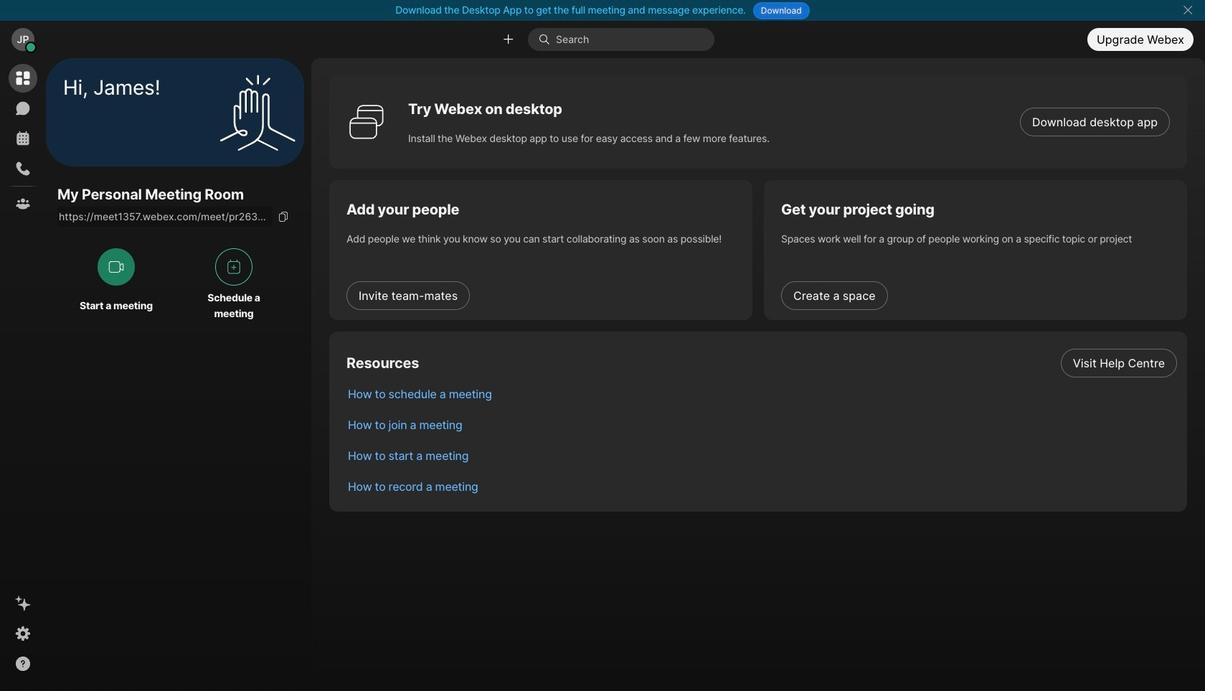 Task type: describe. For each thing, give the bounding box(es) containing it.
1 list item from the top
[[337, 347, 1188, 378]]

two hands high-fiving image
[[215, 69, 301, 155]]

5 list item from the top
[[337, 471, 1188, 502]]



Task type: locate. For each thing, give the bounding box(es) containing it.
4 list item from the top
[[337, 440, 1188, 471]]

3 list item from the top
[[337, 409, 1188, 440]]

None text field
[[57, 207, 273, 227]]

webex tab list
[[9, 64, 37, 218]]

list item
[[337, 347, 1188, 378], [337, 378, 1188, 409], [337, 409, 1188, 440], [337, 440, 1188, 471], [337, 471, 1188, 502]]

navigation
[[0, 58, 46, 691]]

2 list item from the top
[[337, 378, 1188, 409]]

cancel_16 image
[[1183, 4, 1194, 16]]



Task type: vqa. For each thing, say whether or not it's contained in the screenshot.
Sign out menu item
no



